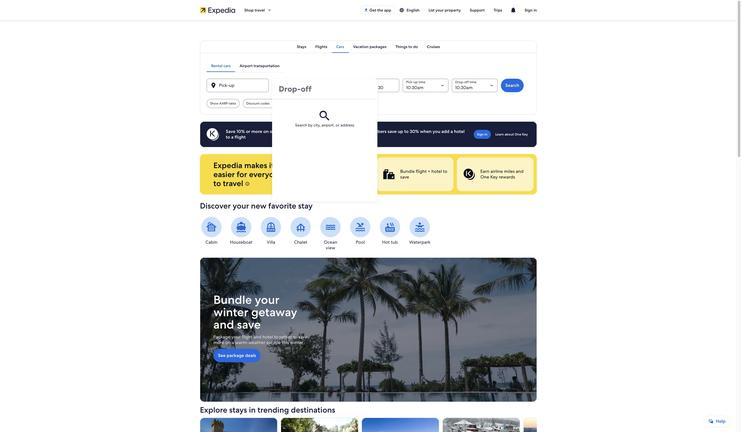 Task type: describe. For each thing, give the bounding box(es) containing it.
a right add
[[451, 128, 453, 134]]

villa button
[[260, 217, 283, 245]]

save inside bundle flight + hotel to save
[[401, 174, 410, 180]]

hot tub
[[383, 239, 398, 245]]

get the app
[[370, 8, 392, 13]]

expedia makes it easier for everyone to travel
[[214, 160, 283, 188]]

deals
[[245, 353, 256, 358]]

discover
[[200, 201, 231, 211]]

airport transportation link
[[235, 60, 284, 72]]

add
[[442, 128, 450, 134]]

a inside bundle your winter getaway and save package your flight and hotel together to save more on a warm-weather escape this winter.
[[232, 340, 234, 346]]

with
[[313, 128, 322, 134]]

expedia logo image
[[200, 6, 236, 14]]

favorite
[[269, 201, 297, 211]]

Drop-off text field
[[272, 79, 378, 99]]

chalet button
[[290, 217, 313, 245]]

2 out of 3 element
[[377, 157, 454, 191]]

easier
[[214, 169, 235, 179]]

hotels
[[299, 128, 312, 134]]

earn airline miles and one key rewards
[[481, 168, 524, 180]]

1 vertical spatial and
[[214, 317, 234, 332]]

bundle your winter getaway and save package your flight and hotel together to save more on a warm-weather escape this winter.
[[214, 292, 308, 346]]

list your property link
[[424, 5, 466, 15]]

warm-
[[235, 340, 249, 346]]

on inside bundle your winter getaway and save package your flight and hotel together to save more on a warm-weather escape this winter.
[[225, 340, 231, 346]]

cruises link
[[423, 40, 445, 53]]

hotel inside save 10% or more on over 100,000 hotels with member prices. also, members save up to 30% when you add a hotel to a flight
[[454, 128, 465, 134]]

discount codes
[[246, 101, 270, 106]]

the
[[378, 8, 384, 13]]

vacation packages link
[[349, 40, 391, 53]]

cars
[[337, 44, 344, 49]]

to inside expedia makes it easier for everyone to travel
[[214, 178, 221, 188]]

flights
[[316, 44, 328, 49]]

bundle for flight
[[401, 168, 415, 174]]

support link
[[466, 5, 490, 15]]

search for search
[[506, 82, 520, 88]]

earn
[[481, 168, 490, 174]]

discount
[[246, 101, 260, 106]]

xsmall image
[[245, 182, 250, 186]]

also,
[[356, 128, 366, 134]]

package
[[214, 334, 231, 340]]

discover your new favorite stay
[[200, 201, 313, 211]]

stays
[[297, 44, 307, 49]]

in inside dropdown button
[[534, 8, 537, 13]]

and inside earn airline miles and one key rewards
[[516, 168, 524, 174]]

hotel inside bundle flight + hotel to save
[[432, 168, 442, 174]]

houseboat
[[230, 239, 253, 245]]

see
[[218, 353, 226, 358]]

stays link
[[293, 40, 311, 53]]

explore stays in trending destinations
[[200, 405, 336, 415]]

2 vertical spatial in
[[249, 405, 256, 415]]

it
[[269, 160, 274, 170]]

flight inside save 10% or more on over 100,000 hotels with member prices. also, members save up to 30% when you add a hotel to a flight
[[235, 134, 246, 140]]

cabin
[[206, 239, 218, 245]]

more inside save 10% or more on over 100,000 hotels with member prices. also, members save up to 30% when you add a hotel to a flight
[[252, 128, 262, 134]]

3 out of 3 element
[[457, 157, 534, 191]]

app
[[385, 8, 392, 13]]

sign in inside sign in link
[[477, 132, 488, 137]]

ocean
[[324, 239, 338, 245]]

discount codes button
[[243, 99, 282, 108]]

download the app button image
[[364, 8, 369, 12]]

1 nov from the left
[[350, 85, 359, 91]]

shop travel button
[[240, 3, 277, 17]]

houseboat button
[[230, 217, 253, 245]]

transportation
[[254, 63, 280, 68]]

sign in inside sign in dropdown button
[[525, 8, 537, 13]]

hot
[[383, 239, 390, 245]]

rental cars link
[[207, 60, 235, 72]]

10%
[[237, 128, 245, 134]]

everyone
[[249, 169, 283, 179]]

member
[[323, 128, 341, 134]]

destinations
[[291, 405, 336, 415]]

tab list containing stays
[[200, 40, 537, 53]]

on inside save 10% or more on over 100,000 hotels with member prices. also, members save up to 30% when you add a hotel to a flight
[[264, 128, 269, 134]]

search by city, airport, or address
[[295, 123, 355, 128]]

see package deals
[[218, 353, 256, 358]]

expedia
[[214, 160, 243, 170]]

bundle flight + hotel to save
[[401, 168, 448, 180]]

tab list containing rental cars
[[207, 60, 284, 72]]

things to do link
[[391, 40, 423, 53]]

rewards
[[499, 174, 516, 180]]

1 vertical spatial in
[[485, 132, 488, 137]]

hotel inside bundle your winter getaway and save package your flight and hotel together to save more on a warm-weather escape this winter.
[[263, 334, 273, 340]]

city,
[[314, 123, 321, 128]]

to left 10%
[[226, 134, 230, 140]]

2 nov from the left
[[369, 85, 377, 91]]

airline
[[491, 168, 503, 174]]

package
[[227, 353, 244, 358]]

travel inside expedia makes it easier for everyone to travel
[[223, 178, 244, 188]]

cars link
[[332, 40, 349, 53]]

save up the warm-
[[237, 317, 261, 332]]

to inside bundle your winter getaway and save package your flight and hotel together to save more on a warm-weather escape this winter.
[[293, 334, 298, 340]]

hot tub button
[[379, 217, 402, 245]]

one inside earn airline miles and one key rewards
[[481, 174, 490, 180]]

things
[[396, 44, 408, 49]]

more inside bundle your winter getaway and save package your flight and hotel together to save more on a warm-weather escape this winter.
[[214, 340, 224, 346]]

flights link
[[311, 40, 332, 53]]

2 vertical spatial and
[[254, 334, 262, 340]]



Task type: locate. For each thing, give the bounding box(es) containing it.
members
[[367, 128, 387, 134]]

codes
[[261, 101, 270, 106]]

-
[[366, 85, 368, 91]]

about
[[505, 132, 514, 137]]

communication center icon image
[[511, 7, 517, 13]]

0 horizontal spatial bundle
[[214, 292, 252, 308]]

0 vertical spatial flight
[[235, 134, 246, 140]]

2 horizontal spatial in
[[534, 8, 537, 13]]

search button
[[501, 79, 524, 92]]

0 horizontal spatial in
[[249, 405, 256, 415]]

rental
[[211, 63, 223, 68]]

one
[[515, 132, 522, 137], [481, 174, 490, 180]]

1 horizontal spatial bundle
[[401, 168, 415, 174]]

0 horizontal spatial search
[[295, 123, 307, 128]]

0 vertical spatial sign
[[525, 8, 533, 13]]

1 horizontal spatial and
[[254, 334, 262, 340]]

1 horizontal spatial more
[[252, 128, 262, 134]]

weather
[[249, 340, 265, 346]]

to left do
[[409, 44, 413, 49]]

0 vertical spatial one
[[515, 132, 522, 137]]

flight inside bundle flight + hotel to save
[[416, 168, 427, 174]]

or
[[336, 123, 340, 128], [246, 128, 251, 134]]

2 horizontal spatial and
[[516, 168, 524, 174]]

up
[[398, 128, 404, 134]]

1 vertical spatial flight
[[416, 168, 427, 174]]

0 vertical spatial tab list
[[200, 40, 537, 53]]

to inside tab list
[[409, 44, 413, 49]]

1 horizontal spatial hotel
[[432, 168, 442, 174]]

small image
[[400, 8, 405, 13]]

show
[[210, 101, 219, 106]]

save
[[388, 128, 397, 134], [401, 174, 410, 180], [237, 317, 261, 332], [299, 334, 308, 340]]

miles
[[505, 168, 515, 174]]

0 vertical spatial in
[[534, 8, 537, 13]]

1 horizontal spatial key
[[523, 132, 528, 137]]

100,000
[[280, 128, 298, 134]]

learn
[[496, 132, 504, 137]]

pool
[[356, 239, 365, 245]]

bundle inside bundle your winter getaway and save package your flight and hotel together to save more on a warm-weather escape this winter.
[[214, 292, 252, 308]]

airport,
[[322, 123, 335, 128]]

to inside bundle flight + hotel to save
[[444, 168, 448, 174]]

aarp
[[220, 101, 228, 106]]

by
[[308, 123, 313, 128]]

hotel left together
[[263, 334, 273, 340]]

sign in left learn at the right top
[[477, 132, 488, 137]]

key right about
[[523, 132, 528, 137]]

your for bundle
[[255, 292, 280, 308]]

cabin button
[[200, 217, 223, 245]]

hotel right +
[[432, 168, 442, 174]]

stay
[[298, 201, 313, 211]]

sign in link
[[474, 130, 491, 139]]

save left up at the top of the page
[[388, 128, 397, 134]]

0 horizontal spatial nov
[[350, 85, 359, 91]]

airport transportation
[[240, 63, 280, 68]]

in left learn at the right top
[[485, 132, 488, 137]]

1 vertical spatial sign
[[477, 132, 484, 137]]

0 vertical spatial search
[[506, 82, 520, 88]]

shop
[[245, 8, 254, 13]]

1 horizontal spatial nov
[[369, 85, 377, 91]]

1 vertical spatial key
[[491, 174, 498, 180]]

1 vertical spatial hotel
[[432, 168, 442, 174]]

getaway
[[251, 304, 298, 320]]

save
[[226, 128, 236, 134]]

rental cars
[[211, 63, 231, 68]]

1 vertical spatial more
[[214, 340, 224, 346]]

key
[[523, 132, 528, 137], [491, 174, 498, 180]]

more up see
[[214, 340, 224, 346]]

on left the warm-
[[225, 340, 231, 346]]

1 horizontal spatial travel
[[255, 8, 265, 13]]

sign inside bundle your winter getaway and save main content
[[477, 132, 484, 137]]

search
[[506, 82, 520, 88], [295, 123, 307, 128]]

and right miles
[[516, 168, 524, 174]]

29
[[360, 85, 365, 91]]

1 vertical spatial sign in
[[477, 132, 488, 137]]

to right this
[[293, 334, 298, 340]]

2 horizontal spatial hotel
[[454, 128, 465, 134]]

waterpark button
[[409, 217, 432, 245]]

one left airline
[[481, 174, 490, 180]]

show aarp rates
[[210, 101, 236, 106]]

hotel
[[454, 128, 465, 134], [432, 168, 442, 174], [263, 334, 273, 340]]

travel inside dropdown button
[[255, 8, 265, 13]]

1 horizontal spatial sign
[[525, 8, 533, 13]]

or inside save 10% or more on over 100,000 hotels with member prices. also, members save up to 30% when you add a hotel to a flight
[[246, 128, 251, 134]]

0 vertical spatial sign in
[[525, 8, 537, 13]]

2 vertical spatial flight
[[242, 334, 253, 340]]

stays
[[229, 405, 247, 415]]

new
[[251, 201, 267, 211]]

your for discover
[[233, 201, 249, 211]]

0 horizontal spatial or
[[246, 128, 251, 134]]

0 vertical spatial or
[[336, 123, 340, 128]]

learn about one key link
[[494, 130, 531, 139]]

sign left learn at the right top
[[477, 132, 484, 137]]

1 vertical spatial tab list
[[207, 60, 284, 72]]

0 vertical spatial travel
[[255, 8, 265, 13]]

1 vertical spatial on
[[225, 340, 231, 346]]

on left over
[[264, 128, 269, 134]]

bundle inside bundle flight + hotel to save
[[401, 168, 415, 174]]

and right the warm-
[[254, 334, 262, 340]]

in right communication center icon
[[534, 8, 537, 13]]

0 horizontal spatial one
[[481, 174, 490, 180]]

+
[[428, 168, 431, 174]]

1 horizontal spatial search
[[506, 82, 520, 88]]

save inside save 10% or more on over 100,000 hotels with member prices. also, members save up to 30% when you add a hotel to a flight
[[388, 128, 397, 134]]

1 horizontal spatial or
[[336, 123, 340, 128]]

chalet
[[294, 239, 308, 245]]

1 vertical spatial search
[[295, 123, 307, 128]]

do
[[414, 44, 418, 49]]

tab list
[[200, 40, 537, 53], [207, 60, 284, 72]]

escape
[[267, 340, 281, 346]]

on
[[264, 128, 269, 134], [225, 340, 231, 346]]

or right 10%
[[246, 128, 251, 134]]

a left the warm-
[[232, 340, 234, 346]]

you
[[433, 128, 441, 134]]

or up member
[[336, 123, 340, 128]]

0 vertical spatial and
[[516, 168, 524, 174]]

shop travel
[[245, 8, 265, 13]]

travel sale activities deals image
[[200, 257, 537, 402]]

1 horizontal spatial sign in
[[525, 8, 537, 13]]

nov left 29
[[350, 85, 359, 91]]

sign inside dropdown button
[[525, 8, 533, 13]]

0 vertical spatial bundle
[[401, 168, 415, 174]]

this
[[282, 340, 289, 346]]

flight
[[235, 134, 246, 140], [416, 168, 427, 174], [242, 334, 253, 340]]

over
[[270, 128, 279, 134]]

a left 10%
[[231, 134, 234, 140]]

support
[[470, 8, 485, 13]]

key inside earn airline miles and one key rewards
[[491, 174, 498, 180]]

to down expedia
[[214, 178, 221, 188]]

key right earn
[[491, 174, 498, 180]]

0 horizontal spatial sign in
[[477, 132, 488, 137]]

nov 29 - nov 30
[[350, 85, 384, 91]]

english
[[407, 8, 420, 13]]

save 10% or more on over 100,000 hotels with member prices. also, members save up to 30% when you add a hotel to a flight
[[226, 128, 465, 140]]

vacation packages
[[353, 44, 387, 49]]

list
[[429, 8, 435, 13]]

for
[[237, 169, 247, 179]]

search for search by city, airport, or address
[[295, 123, 307, 128]]

a
[[451, 128, 453, 134], [231, 134, 234, 140], [232, 340, 234, 346]]

packages
[[370, 44, 387, 49]]

30%
[[410, 128, 419, 134]]

0 vertical spatial hotel
[[454, 128, 465, 134]]

1 horizontal spatial on
[[264, 128, 269, 134]]

0 horizontal spatial key
[[491, 174, 498, 180]]

0 horizontal spatial and
[[214, 317, 234, 332]]

1 vertical spatial or
[[246, 128, 251, 134]]

nov right -
[[369, 85, 377, 91]]

villa
[[267, 239, 276, 245]]

cars
[[224, 63, 231, 68]]

and
[[516, 168, 524, 174], [214, 317, 234, 332], [254, 334, 262, 340]]

address
[[341, 123, 355, 128]]

pool button
[[349, 217, 372, 245]]

0 horizontal spatial hotel
[[263, 334, 273, 340]]

1 horizontal spatial one
[[515, 132, 522, 137]]

sign in right communication center icon
[[525, 8, 537, 13]]

travel left trailing 'image'
[[255, 8, 265, 13]]

more right 10%
[[252, 128, 262, 134]]

save right this
[[299, 334, 308, 340]]

travel
[[255, 8, 265, 13], [223, 178, 244, 188]]

and up package
[[214, 317, 234, 332]]

0 horizontal spatial travel
[[223, 178, 244, 188]]

when
[[420, 128, 432, 134]]

travel left xsmall image
[[223, 178, 244, 188]]

bundle
[[401, 168, 415, 174], [214, 292, 252, 308]]

0 horizontal spatial on
[[225, 340, 231, 346]]

flight inside bundle your winter getaway and save package your flight and hotel together to save more on a warm-weather escape this winter.
[[242, 334, 253, 340]]

to right up at the top of the page
[[405, 128, 409, 134]]

1 horizontal spatial in
[[485, 132, 488, 137]]

search inside button
[[506, 82, 520, 88]]

get
[[370, 8, 377, 13]]

0 vertical spatial on
[[264, 128, 269, 134]]

hotel right add
[[454, 128, 465, 134]]

0 horizontal spatial more
[[214, 340, 224, 346]]

in right "stays"
[[249, 405, 256, 415]]

bundle for your
[[214, 292, 252, 308]]

to right +
[[444, 168, 448, 174]]

bundle your winter getaway and save main content
[[0, 20, 738, 432]]

together
[[274, 334, 292, 340]]

things to do
[[396, 44, 418, 49]]

ocean view
[[324, 239, 338, 251]]

one right about
[[515, 132, 522, 137]]

1 vertical spatial bundle
[[214, 292, 252, 308]]

0 vertical spatial key
[[523, 132, 528, 137]]

sign
[[525, 8, 533, 13], [477, 132, 484, 137]]

trips
[[494, 8, 503, 13]]

trips link
[[490, 5, 507, 15]]

0 horizontal spatial sign
[[477, 132, 484, 137]]

1 vertical spatial one
[[481, 174, 490, 180]]

trailing image
[[267, 8, 272, 13]]

sign in button
[[521, 3, 542, 17]]

waterpark
[[410, 239, 431, 245]]

2 vertical spatial hotel
[[263, 334, 273, 340]]

rates
[[229, 101, 236, 106]]

sign right communication center icon
[[525, 8, 533, 13]]

prices.
[[342, 128, 355, 134]]

your for list
[[436, 8, 444, 13]]

0 vertical spatial more
[[252, 128, 262, 134]]

1 vertical spatial travel
[[223, 178, 244, 188]]

get the app link
[[361, 6, 395, 15]]

save left +
[[401, 174, 410, 180]]

english button
[[395, 5, 424, 15]]



Task type: vqa. For each thing, say whether or not it's contained in the screenshot.
Key to the bottom
yes



